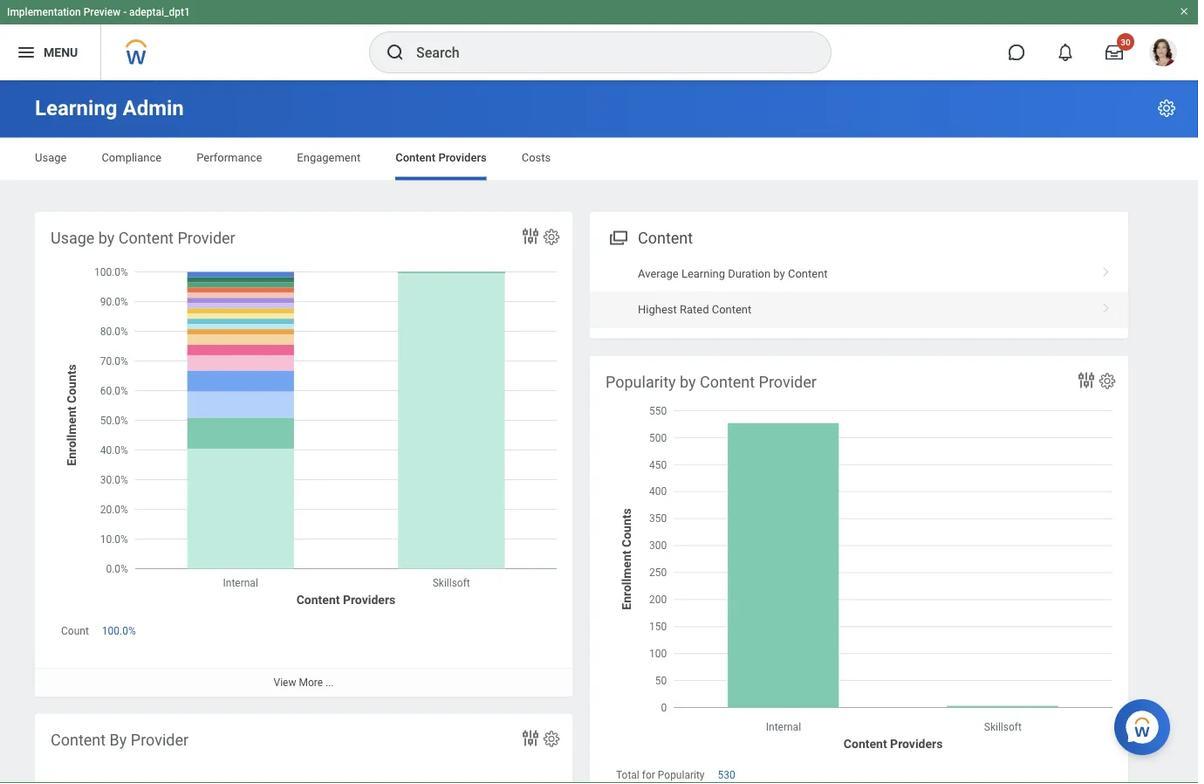Task type: describe. For each thing, give the bounding box(es) containing it.
100.0% button
[[102, 624, 139, 638]]

compliance
[[102, 151, 162, 164]]

content up average
[[638, 229, 693, 247]]

configure and view chart data image
[[520, 226, 541, 247]]

configure this page image
[[1157, 98, 1178, 119]]

0 vertical spatial popularity
[[606, 373, 676, 391]]

inbox large image
[[1106, 44, 1124, 61]]

-
[[123, 6, 127, 18]]

view more ...
[[274, 676, 334, 689]]

menu banner
[[0, 0, 1199, 80]]

configure usage by content provider image
[[542, 227, 561, 247]]

total
[[616, 769, 640, 781]]

preview
[[84, 6, 121, 18]]

by
[[110, 731, 127, 749]]

menu
[[44, 45, 78, 59]]

provider inside 'element'
[[131, 731, 189, 749]]

more
[[299, 676, 323, 689]]

by for usage by content provider
[[99, 229, 115, 247]]

menu group image
[[606, 225, 630, 248]]

provider for popularity by content provider
[[759, 373, 817, 391]]

100.0%
[[102, 625, 136, 637]]

costs
[[522, 151, 551, 164]]

profile logan mcneil image
[[1150, 38, 1178, 70]]

chevron right image
[[1096, 297, 1118, 314]]

popularity by content provider element
[[590, 356, 1129, 783]]

usage by content provider
[[51, 229, 235, 247]]

by inside average learning duration by content link
[[774, 267, 786, 280]]

notifications large image
[[1057, 44, 1075, 61]]

content down highest rated content
[[700, 373, 755, 391]]

by for popularity by content provider
[[680, 373, 696, 391]]

chevron right image
[[1096, 261, 1118, 278]]

total for popularity
[[616, 769, 705, 781]]

usage for usage by content provider
[[51, 229, 95, 247]]

1 vertical spatial popularity
[[658, 769, 705, 781]]

tab list inside learning admin main content
[[17, 138, 1181, 180]]

...
[[326, 676, 334, 689]]

30 button
[[1096, 33, 1135, 72]]

530 button
[[718, 768, 738, 782]]



Task type: vqa. For each thing, say whether or not it's contained in the screenshot.
"tab list" containing Usage
yes



Task type: locate. For each thing, give the bounding box(es) containing it.
1 vertical spatial configure and view chart data image
[[520, 728, 541, 749]]

0 horizontal spatial by
[[99, 229, 115, 247]]

0 vertical spatial configure and view chart data image
[[1077, 370, 1098, 391]]

content by provider element
[[35, 714, 573, 783]]

0 vertical spatial usage
[[35, 151, 67, 164]]

learning down 'menu'
[[35, 96, 117, 120]]

justify image
[[16, 42, 37, 63]]

by right duration
[[774, 267, 786, 280]]

view
[[274, 676, 296, 689]]

popularity
[[606, 373, 676, 391], [658, 769, 705, 781]]

1 horizontal spatial by
[[680, 373, 696, 391]]

learning admin main content
[[0, 80, 1199, 783]]

configure and view chart data image
[[1077, 370, 1098, 391], [520, 728, 541, 749]]

by
[[99, 229, 115, 247], [774, 267, 786, 280], [680, 373, 696, 391]]

0 vertical spatial provider
[[178, 229, 235, 247]]

engagement
[[297, 151, 361, 164]]

list
[[590, 255, 1129, 328]]

average learning duration by content link
[[590, 255, 1129, 292]]

highest rated content
[[638, 303, 752, 316]]

0 vertical spatial by
[[99, 229, 115, 247]]

configure and view chart data image for content by provider
[[520, 728, 541, 749]]

adeptai_dpt1
[[129, 6, 190, 18]]

by inside usage by content provider element
[[99, 229, 115, 247]]

configure and view chart data image for popularity by content provider
[[1077, 370, 1098, 391]]

search image
[[385, 42, 406, 63]]

tab list
[[17, 138, 1181, 180]]

highest rated content link
[[590, 292, 1129, 328]]

content down average learning duration by content
[[712, 303, 752, 316]]

configure and view chart data image left configure content by provider icon
[[520, 728, 541, 749]]

content left "by"
[[51, 731, 106, 749]]

1 vertical spatial learning
[[682, 267, 726, 280]]

provider
[[178, 229, 235, 247], [759, 373, 817, 391], [131, 731, 189, 749]]

1 vertical spatial usage
[[51, 229, 95, 247]]

content inside tab list
[[396, 151, 436, 164]]

content inside 'element'
[[51, 731, 106, 749]]

1 horizontal spatial learning
[[682, 267, 726, 280]]

2 vertical spatial by
[[680, 373, 696, 391]]

0 horizontal spatial configure and view chart data image
[[520, 728, 541, 749]]

by down rated
[[680, 373, 696, 391]]

usage inside tab list
[[35, 151, 67, 164]]

content providers
[[396, 151, 487, 164]]

learning up highest rated content
[[682, 267, 726, 280]]

0 horizontal spatial learning
[[35, 96, 117, 120]]

configure and view chart data image inside popularity by content provider element
[[1077, 370, 1098, 391]]

530
[[718, 769, 736, 781]]

close environment banner image
[[1180, 6, 1190, 17]]

for
[[642, 769, 656, 781]]

average learning duration by content
[[638, 267, 828, 280]]

performance
[[197, 151, 262, 164]]

highest
[[638, 303, 677, 316]]

provider for usage by content provider
[[178, 229, 235, 247]]

list containing average learning duration by content
[[590, 255, 1129, 328]]

popularity by content provider
[[606, 373, 817, 391]]

configure popularity by content provider image
[[1098, 372, 1118, 391]]

content
[[396, 151, 436, 164], [119, 229, 174, 247], [638, 229, 693, 247], [788, 267, 828, 280], [712, 303, 752, 316], [700, 373, 755, 391], [51, 731, 106, 749]]

list inside learning admin main content
[[590, 255, 1129, 328]]

menu button
[[0, 24, 101, 80]]

count
[[61, 625, 89, 637]]

learning admin
[[35, 96, 184, 120]]

implementation
[[7, 6, 81, 18]]

admin
[[123, 96, 184, 120]]

usage for usage
[[35, 151, 67, 164]]

configure content by provider image
[[542, 730, 561, 749]]

usage
[[35, 151, 67, 164], [51, 229, 95, 247]]

tab list containing usage
[[17, 138, 1181, 180]]

0 vertical spatial learning
[[35, 96, 117, 120]]

learning
[[35, 96, 117, 120], [682, 267, 726, 280]]

configure and view chart data image inside content by provider 'element'
[[520, 728, 541, 749]]

configure and view chart data image left configure popularity by content provider image
[[1077, 370, 1098, 391]]

2 horizontal spatial by
[[774, 267, 786, 280]]

usage by content provider element
[[35, 212, 573, 697]]

30
[[1121, 37, 1131, 47]]

Search Workday  search field
[[416, 33, 795, 72]]

content down compliance
[[119, 229, 174, 247]]

implementation preview -   adeptai_dpt1
[[7, 6, 190, 18]]

1 vertical spatial provider
[[759, 373, 817, 391]]

content right duration
[[788, 267, 828, 280]]

providers
[[439, 151, 487, 164]]

popularity right for
[[658, 769, 705, 781]]

popularity down highest
[[606, 373, 676, 391]]

duration
[[728, 267, 771, 280]]

by inside popularity by content provider element
[[680, 373, 696, 391]]

view more ... link
[[35, 668, 573, 697]]

1 vertical spatial by
[[774, 267, 786, 280]]

average
[[638, 267, 679, 280]]

by down compliance
[[99, 229, 115, 247]]

1 horizontal spatial configure and view chart data image
[[1077, 370, 1098, 391]]

content left providers
[[396, 151, 436, 164]]

rated
[[680, 303, 709, 316]]

2 vertical spatial provider
[[131, 731, 189, 749]]

content by provider
[[51, 731, 189, 749]]



